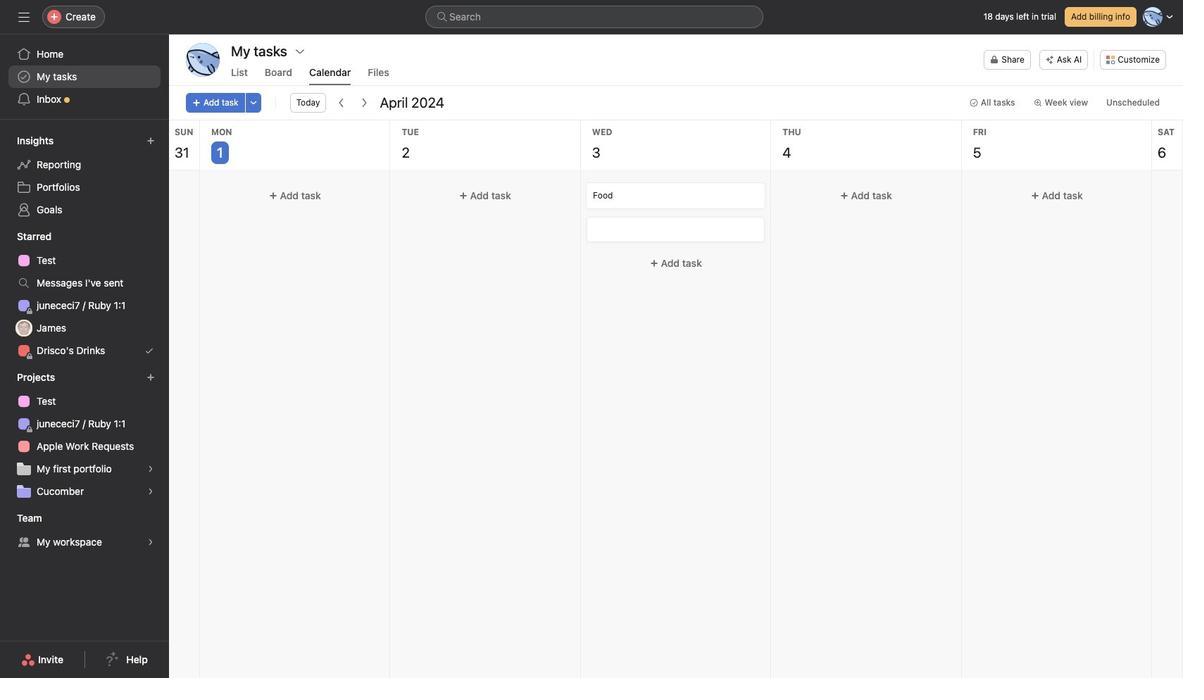 Task type: describe. For each thing, give the bounding box(es) containing it.
projects element
[[0, 365, 169, 506]]

show options image
[[294, 46, 306, 57]]

view profile settings image
[[186, 43, 220, 77]]

more actions image
[[249, 99, 258, 107]]

new project or portfolio image
[[147, 374, 155, 382]]

new insights image
[[147, 137, 155, 145]]



Task type: locate. For each thing, give the bounding box(es) containing it.
see details, cucomber image
[[147, 488, 155, 496]]

list box
[[426, 6, 764, 28]]

see details, my workspace image
[[147, 538, 155, 547]]

global element
[[0, 35, 169, 119]]

hide sidebar image
[[18, 11, 30, 23]]

insights element
[[0, 128, 169, 224]]

starred element
[[0, 224, 169, 365]]

next week image
[[359, 97, 370, 109]]

teams element
[[0, 506, 169, 557]]

previous week image
[[336, 97, 348, 109]]

see details, my first portfolio image
[[147, 465, 155, 474]]



Task type: vqa. For each thing, say whether or not it's contained in the screenshot.
2nd briefcase "image" from the left
no



